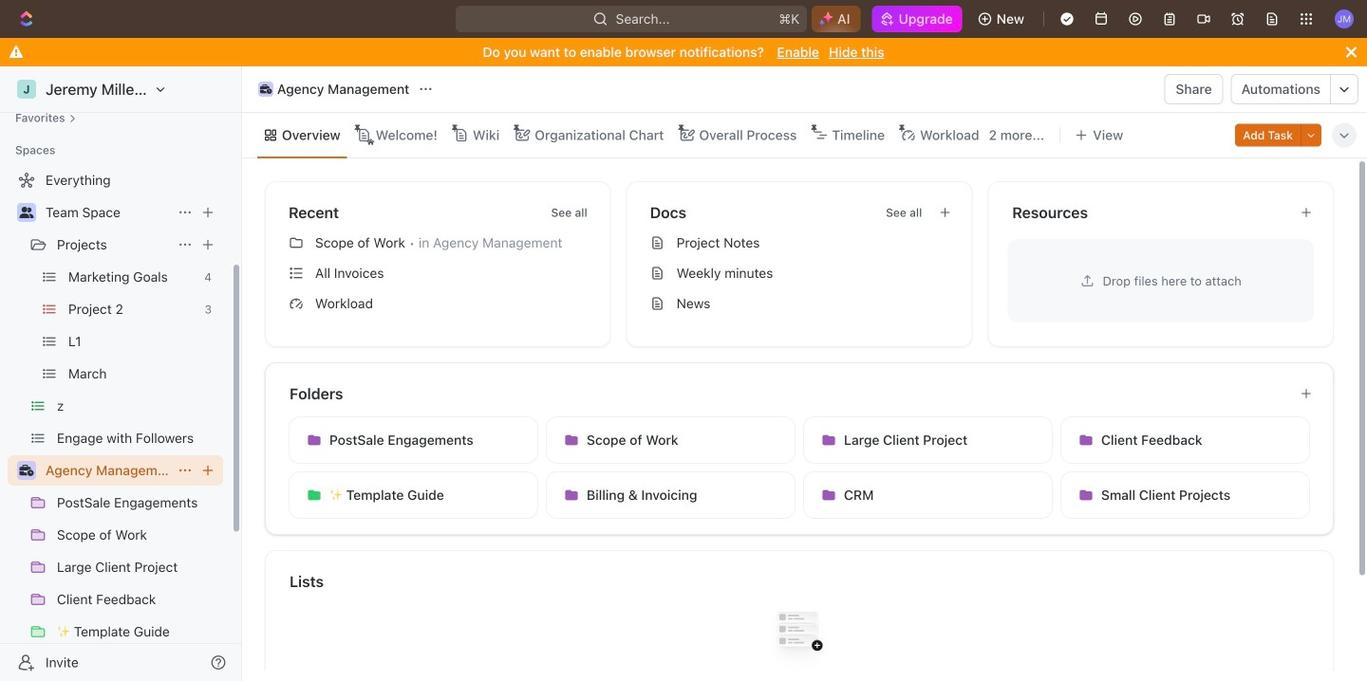 Task type: locate. For each thing, give the bounding box(es) containing it.
tree
[[8, 165, 223, 682]]

user group image
[[19, 207, 34, 218]]

1 vertical spatial business time image
[[19, 465, 34, 477]]

1 horizontal spatial business time image
[[260, 85, 272, 94]]

0 vertical spatial business time image
[[260, 85, 272, 94]]

tree inside sidebar navigation
[[8, 165, 223, 682]]

sidebar navigation
[[0, 66, 246, 682]]

0 horizontal spatial business time image
[[19, 465, 34, 477]]

business time image inside sidebar navigation
[[19, 465, 34, 477]]

business time image
[[260, 85, 272, 94], [19, 465, 34, 477]]



Task type: describe. For each thing, give the bounding box(es) containing it.
jeremy miller's workspace, , element
[[17, 80, 36, 99]]

no lists icon. image
[[761, 597, 837, 673]]



Task type: vqa. For each thing, say whether or not it's contained in the screenshot.
"/" within Facebook / Instagram button
no



